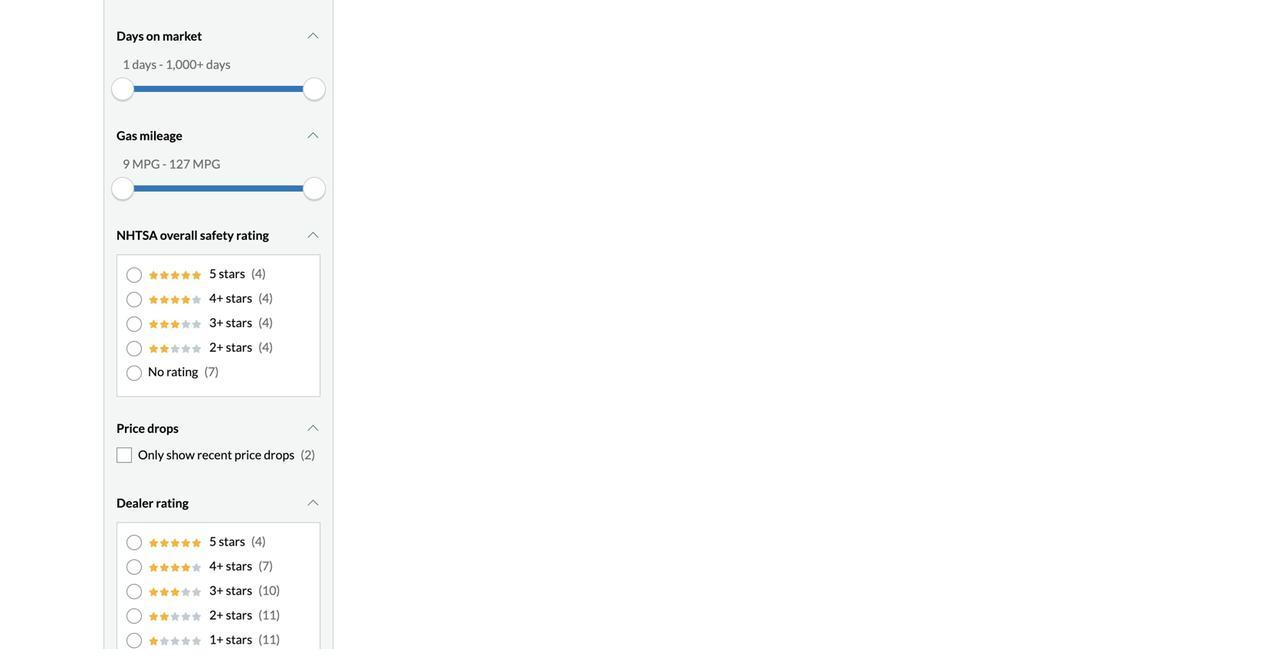 Task type: describe. For each thing, give the bounding box(es) containing it.
on
[[146, 28, 160, 43]]

(10)
[[259, 583, 280, 598]]

1+
[[209, 632, 224, 647]]

rating for no rating (7)
[[167, 364, 198, 379]]

mileage
[[140, 128, 183, 143]]

(2)
[[301, 448, 315, 463]]

1+ stars
[[209, 632, 252, 647]]

(11) for 1+ stars
[[259, 632, 280, 647]]

- for mpg
[[162, 157, 167, 172]]

4+ for (4)
[[209, 291, 224, 306]]

3+ stars for (10)
[[209, 583, 252, 598]]

price
[[235, 448, 262, 463]]

- for days
[[159, 57, 163, 72]]

9
[[123, 157, 130, 172]]

4+ stars for (7)
[[209, 559, 252, 574]]

0 vertical spatial (7)
[[204, 364, 219, 379]]

dealer
[[117, 496, 154, 511]]

3+ for (10)
[[209, 583, 224, 598]]

chevron down image for gas mileage
[[306, 130, 321, 142]]

gas
[[117, 128, 137, 143]]

1 days from the left
[[132, 57, 157, 72]]

days on market button
[[117, 17, 321, 55]]

price drops button
[[117, 410, 321, 448]]

chevron down image for price drops
[[306, 423, 321, 435]]

drops inside dropdown button
[[147, 421, 179, 436]]

safety
[[200, 228, 234, 243]]

5 stars for (7)
[[209, 534, 245, 549]]

dealer rating
[[117, 496, 189, 511]]

2 days from the left
[[206, 57, 231, 72]]

3+ for (4)
[[209, 315, 224, 330]]

chevron down image for nhtsa overall safety rating
[[306, 229, 321, 242]]

1 days - 1,000+ days
[[123, 57, 231, 72]]



Task type: locate. For each thing, give the bounding box(es) containing it.
1 vertical spatial (11)
[[259, 632, 280, 647]]

3+ stars left (10)
[[209, 583, 252, 598]]

days on market
[[117, 28, 202, 43]]

3+
[[209, 315, 224, 330], [209, 583, 224, 598]]

0 vertical spatial drops
[[147, 421, 179, 436]]

price
[[117, 421, 145, 436]]

4 chevron down image from the top
[[306, 497, 321, 510]]

price drops
[[117, 421, 179, 436]]

rating inside dropdown button
[[156, 496, 189, 511]]

mpg right 127
[[193, 157, 221, 172]]

2+ stars for (11)
[[209, 608, 252, 623]]

2 (11) from the top
[[259, 632, 280, 647]]

1 horizontal spatial days
[[206, 57, 231, 72]]

5 stars for (4)
[[209, 266, 245, 281]]

5 down dealer rating dropdown button
[[209, 534, 217, 549]]

1 2+ stars from the top
[[209, 340, 252, 355]]

1 chevron down image from the top
[[306, 130, 321, 142]]

4+ stars
[[209, 291, 252, 306], [209, 559, 252, 574]]

1 vertical spatial 3+ stars
[[209, 583, 252, 598]]

1 vertical spatial drops
[[264, 448, 295, 463]]

(7) right no
[[204, 364, 219, 379]]

3+ up no rating (7)
[[209, 315, 224, 330]]

rating inside dropdown button
[[236, 228, 269, 243]]

show
[[167, 448, 195, 463]]

1 vertical spatial rating
[[167, 364, 198, 379]]

5 stars down dealer rating dropdown button
[[209, 534, 245, 549]]

- left 1,000+
[[159, 57, 163, 72]]

no rating (7)
[[148, 364, 219, 379]]

5 for overall
[[209, 266, 217, 281]]

nhtsa
[[117, 228, 158, 243]]

5 for rating
[[209, 534, 217, 549]]

2 vertical spatial rating
[[156, 496, 189, 511]]

1 vertical spatial 4+
[[209, 559, 224, 574]]

(7)
[[204, 364, 219, 379], [259, 559, 273, 574]]

(7) up (10)
[[259, 559, 273, 574]]

2 2+ stars from the top
[[209, 608, 252, 623]]

5 stars
[[209, 266, 245, 281], [209, 534, 245, 549]]

4+ stars for (4)
[[209, 291, 252, 306]]

1 vertical spatial 5 stars
[[209, 534, 245, 549]]

0 vertical spatial 4+
[[209, 291, 224, 306]]

0 vertical spatial 4+ stars
[[209, 291, 252, 306]]

days down the "days on market" 'dropdown button'
[[206, 57, 231, 72]]

(11)
[[259, 608, 280, 623], [259, 632, 280, 647]]

2 3+ stars from the top
[[209, 583, 252, 598]]

chevron down image inside dealer rating dropdown button
[[306, 497, 321, 510]]

2 chevron down image from the top
[[306, 229, 321, 242]]

0 vertical spatial 5 stars
[[209, 266, 245, 281]]

1 vertical spatial 3+
[[209, 583, 224, 598]]

rating right the dealer
[[156, 496, 189, 511]]

rating right no
[[167, 364, 198, 379]]

chevron down image inside gas mileage dropdown button
[[306, 130, 321, 142]]

2+ stars up 1+ stars
[[209, 608, 252, 623]]

3+ stars up no rating (7)
[[209, 315, 252, 330]]

2 5 stars from the top
[[209, 534, 245, 549]]

4+ down dealer rating dropdown button
[[209, 559, 224, 574]]

2 4+ stars from the top
[[209, 559, 252, 574]]

2 3+ from the top
[[209, 583, 224, 598]]

overall
[[160, 228, 198, 243]]

3+ stars for (4)
[[209, 315, 252, 330]]

chevron down image for dealer rating
[[306, 497, 321, 510]]

only
[[138, 448, 164, 463]]

chevron down image inside price drops dropdown button
[[306, 423, 321, 435]]

127
[[169, 157, 190, 172]]

(11) down (10)
[[259, 608, 280, 623]]

4+
[[209, 291, 224, 306], [209, 559, 224, 574]]

1 vertical spatial (7)
[[259, 559, 273, 574]]

1 3+ stars from the top
[[209, 315, 252, 330]]

1 2+ from the top
[[209, 340, 224, 355]]

0 vertical spatial rating
[[236, 228, 269, 243]]

0 horizontal spatial mpg
[[132, 157, 160, 172]]

mpg
[[132, 157, 160, 172], [193, 157, 221, 172]]

1 5 from the top
[[209, 266, 217, 281]]

1 horizontal spatial (7)
[[259, 559, 273, 574]]

1 horizontal spatial drops
[[264, 448, 295, 463]]

2+
[[209, 340, 224, 355], [209, 608, 224, 623]]

5 stars down nhtsa overall safety rating dropdown button
[[209, 266, 245, 281]]

no
[[148, 364, 164, 379]]

0 vertical spatial 5
[[209, 266, 217, 281]]

1 4+ from the top
[[209, 291, 224, 306]]

(4)
[[251, 266, 266, 281], [259, 291, 273, 306], [259, 315, 273, 330], [259, 340, 273, 355], [251, 534, 266, 549]]

(11) for 2+ stars
[[259, 608, 280, 623]]

0 horizontal spatial drops
[[147, 421, 179, 436]]

-
[[159, 57, 163, 72], [162, 157, 167, 172]]

(11) right 1+ stars
[[259, 632, 280, 647]]

1 4+ stars from the top
[[209, 291, 252, 306]]

recent
[[197, 448, 232, 463]]

days right "1"
[[132, 57, 157, 72]]

0 horizontal spatial (7)
[[204, 364, 219, 379]]

3+ stars
[[209, 315, 252, 330], [209, 583, 252, 598]]

2 mpg from the left
[[193, 157, 221, 172]]

rating
[[236, 228, 269, 243], [167, 364, 198, 379], [156, 496, 189, 511]]

5 down the safety
[[209, 266, 217, 281]]

1 (11) from the top
[[259, 608, 280, 623]]

2+ up no rating (7)
[[209, 340, 224, 355]]

9 mpg - 127 mpg
[[123, 157, 221, 172]]

1 horizontal spatial mpg
[[193, 157, 221, 172]]

1 mpg from the left
[[132, 157, 160, 172]]

rating for dealer rating
[[156, 496, 189, 511]]

0 vertical spatial 3+ stars
[[209, 315, 252, 330]]

mpg right 9
[[132, 157, 160, 172]]

1 vertical spatial 5
[[209, 534, 217, 549]]

days
[[117, 28, 144, 43]]

nhtsa overall safety rating button
[[117, 216, 321, 255]]

0 vertical spatial -
[[159, 57, 163, 72]]

1,000+
[[166, 57, 204, 72]]

1 3+ from the top
[[209, 315, 224, 330]]

0 vertical spatial 3+
[[209, 315, 224, 330]]

5
[[209, 266, 217, 281], [209, 534, 217, 549]]

1 vertical spatial 2+
[[209, 608, 224, 623]]

2+ for (7)
[[209, 340, 224, 355]]

4+ for (7)
[[209, 559, 224, 574]]

2 2+ from the top
[[209, 608, 224, 623]]

gas mileage
[[117, 128, 183, 143]]

chevron down image inside nhtsa overall safety rating dropdown button
[[306, 229, 321, 242]]

days
[[132, 57, 157, 72], [206, 57, 231, 72]]

4+ stars down dealer rating dropdown button
[[209, 559, 252, 574]]

2 4+ from the top
[[209, 559, 224, 574]]

2+ up 1+
[[209, 608, 224, 623]]

2+ for (11)
[[209, 608, 224, 623]]

1 vertical spatial 2+ stars
[[209, 608, 252, 623]]

chevron down image
[[306, 30, 321, 42]]

rating right the safety
[[236, 228, 269, 243]]

2+ stars up no rating (7)
[[209, 340, 252, 355]]

2+ stars for (7)
[[209, 340, 252, 355]]

0 vertical spatial 2+ stars
[[209, 340, 252, 355]]

3+ up 1+
[[209, 583, 224, 598]]

2 5 from the top
[[209, 534, 217, 549]]

1 5 stars from the top
[[209, 266, 245, 281]]

dealer rating button
[[117, 484, 321, 523]]

drops
[[147, 421, 179, 436], [264, 448, 295, 463]]

market
[[163, 28, 202, 43]]

0 vertical spatial (11)
[[259, 608, 280, 623]]

nhtsa overall safety rating
[[117, 228, 269, 243]]

0 horizontal spatial days
[[132, 57, 157, 72]]

1
[[123, 57, 130, 72]]

- left 127
[[162, 157, 167, 172]]

stars
[[219, 266, 245, 281], [226, 291, 252, 306], [226, 315, 252, 330], [226, 340, 252, 355], [219, 534, 245, 549], [226, 559, 252, 574], [226, 583, 252, 598], [226, 608, 252, 623], [226, 632, 252, 647]]

4+ stars down nhtsa overall safety rating dropdown button
[[209, 291, 252, 306]]

only show recent price drops (2)
[[138, 448, 315, 463]]

gas mileage button
[[117, 117, 321, 155]]

3 chevron down image from the top
[[306, 423, 321, 435]]

1 vertical spatial 4+ stars
[[209, 559, 252, 574]]

4+ down nhtsa overall safety rating dropdown button
[[209, 291, 224, 306]]

2+ stars
[[209, 340, 252, 355], [209, 608, 252, 623]]

chevron down image
[[306, 130, 321, 142], [306, 229, 321, 242], [306, 423, 321, 435], [306, 497, 321, 510]]

drops up the only
[[147, 421, 179, 436]]

0 vertical spatial 2+
[[209, 340, 224, 355]]

1 vertical spatial -
[[162, 157, 167, 172]]

drops left the '(2)'
[[264, 448, 295, 463]]



Task type: vqa. For each thing, say whether or not it's contained in the screenshot.
Photo by Stephen Edelstein. 2024 Chevrolet Blazer EV dashboard.
no



